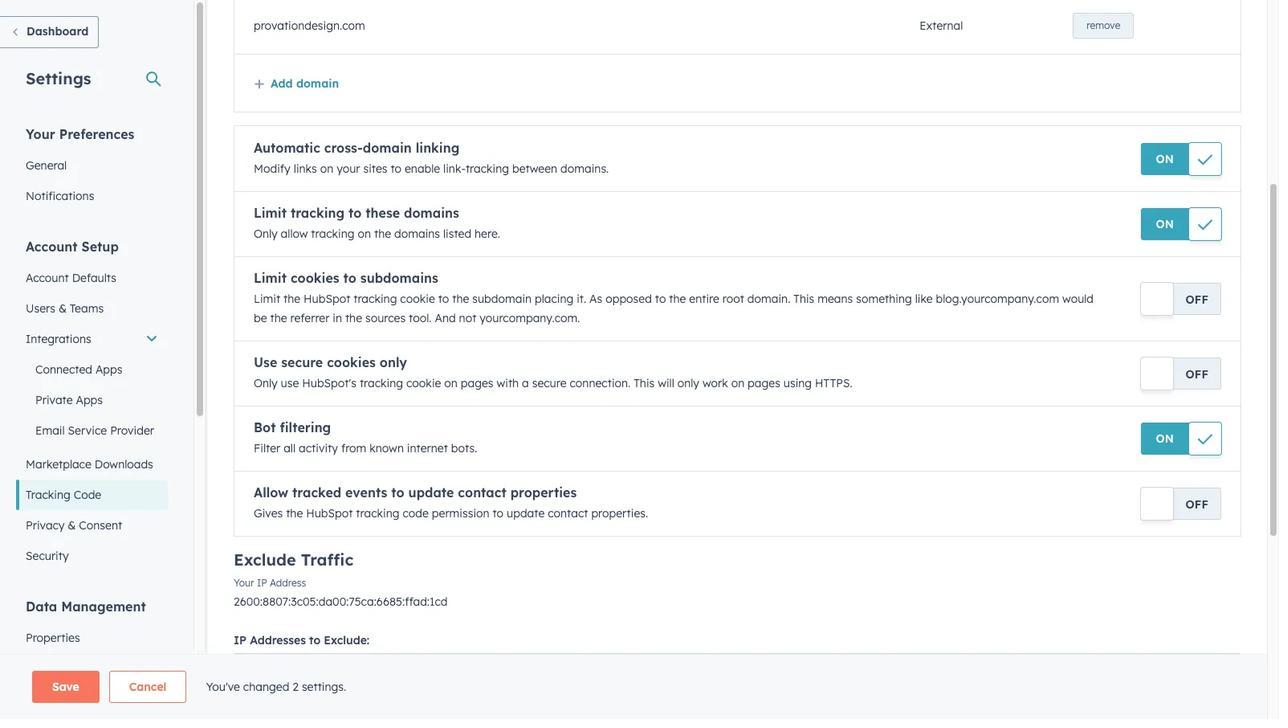 Task type: locate. For each thing, give the bounding box(es) containing it.
cookie inside limit cookies to subdomains limit the hubspot tracking cookie to the subdomain placing it. as opposed to the entire root domain. this means something like blog.yourcompany.com would be the referrer in the sources tool. and not yourcompany.com.
[[400, 292, 435, 306]]

cookies
[[291, 270, 340, 286], [327, 354, 376, 370]]

the left entire
[[670, 292, 687, 306]]

1 vertical spatial contact
[[548, 506, 589, 521]]

2 on from the top
[[1157, 217, 1175, 231]]

2 vertical spatial off
[[1186, 497, 1209, 512]]

account
[[26, 239, 78, 255], [26, 271, 69, 285]]

account setup
[[26, 239, 119, 255]]

1 vertical spatial off
[[1186, 367, 1209, 382]]

allow tracked events to update contact properties gives the hubspot tracking code permission to update contact properties.
[[254, 485, 649, 521]]

cookies up "referrer"
[[291, 270, 340, 286]]

only left allow
[[254, 227, 278, 241]]

0 vertical spatial cookie
[[400, 292, 435, 306]]

exclude traffic your ip address 2600:8807:3c05:da00:75ca:6685:ffad:1cd
[[234, 550, 448, 609]]

this left means
[[794, 292, 815, 306]]

data management element
[[16, 598, 168, 719]]

settings
[[26, 68, 91, 88]]

all
[[284, 441, 296, 456]]

1 horizontal spatial your
[[234, 577, 254, 589]]

pages left using
[[748, 376, 781, 390]]

tracking down events
[[356, 506, 400, 521]]

1 vertical spatial on
[[1157, 217, 1175, 231]]

external
[[920, 18, 964, 33]]

tracking right allow
[[311, 227, 355, 241]]

2 vertical spatial on
[[1157, 431, 1175, 446]]

update down properties
[[507, 506, 545, 521]]

on down these
[[358, 227, 371, 241]]

data management
[[26, 599, 146, 615]]

your inside 'element'
[[26, 126, 55, 142]]

cookie down tool.
[[407, 376, 441, 390]]

1 horizontal spatial ip
[[257, 577, 267, 589]]

update up the code
[[409, 485, 454, 501]]

account up account defaults on the left top of the page
[[26, 239, 78, 255]]

cookies inside limit cookies to subdomains limit the hubspot tracking cookie to the subdomain placing it. as opposed to the entire root domain. this means something like blog.yourcompany.com would be the referrer in the sources tool. and not yourcompany.com.
[[291, 270, 340, 286]]

1 vertical spatial cookie
[[407, 376, 441, 390]]

domain.
[[748, 292, 791, 306]]

to up the code
[[392, 485, 405, 501]]

link-
[[444, 162, 466, 176]]

gives
[[254, 506, 283, 521]]

traffic
[[301, 550, 354, 570]]

limit tracking to these domains only allow tracking on the domains listed here.
[[254, 205, 501, 241]]

to inside automatic cross-domain linking modify links on your sites to enable link-tracking between domains.
[[391, 162, 402, 176]]

exclude:
[[324, 633, 370, 648]]

0 horizontal spatial pages
[[461, 376, 494, 390]]

general
[[26, 158, 67, 173]]

the
[[374, 227, 391, 241], [284, 292, 301, 306], [453, 292, 470, 306], [670, 292, 687, 306], [270, 311, 287, 325], [345, 311, 362, 325], [286, 506, 303, 521]]

2 limit from the top
[[254, 270, 287, 286]]

1 horizontal spatial domain
[[363, 140, 412, 156]]

referrer
[[290, 311, 330, 325]]

0 vertical spatial off
[[1186, 292, 1209, 307]]

tool.
[[409, 311, 432, 325]]

tracking
[[26, 488, 71, 502]]

properties
[[511, 485, 577, 501]]

on
[[320, 162, 334, 176], [358, 227, 371, 241], [445, 376, 458, 390], [732, 376, 745, 390]]

1 vertical spatial limit
[[254, 270, 287, 286]]

1 vertical spatial account
[[26, 271, 69, 285]]

tracking left between
[[466, 162, 510, 176]]

hubspot down tracked
[[306, 506, 353, 521]]

limit
[[254, 205, 287, 221], [254, 270, 287, 286], [254, 292, 281, 306]]

1 limit from the top
[[254, 205, 287, 221]]

apps for private apps
[[76, 393, 103, 407]]

activity
[[299, 441, 338, 456]]

account up users at left
[[26, 271, 69, 285]]

contact
[[458, 485, 507, 501], [548, 506, 589, 521]]

apps
[[96, 362, 123, 377], [76, 393, 103, 407]]

0 vertical spatial &
[[59, 301, 67, 316]]

3 off from the top
[[1186, 497, 1209, 512]]

0 horizontal spatial update
[[409, 485, 454, 501]]

1 off from the top
[[1186, 292, 1209, 307]]

1 vertical spatial apps
[[76, 393, 103, 407]]

sources
[[366, 311, 406, 325]]

0 horizontal spatial secure
[[281, 354, 323, 370]]

would
[[1063, 292, 1094, 306]]

properties link
[[16, 623, 168, 653]]

the right gives
[[286, 506, 303, 521]]

hubspot up in
[[304, 292, 351, 306]]

1 only from the top
[[254, 227, 278, 241]]

1 on from the top
[[1157, 152, 1175, 166]]

only right will
[[678, 376, 700, 390]]

off for limit cookies to subdomains
[[1186, 292, 1209, 307]]

on for automatic cross-domain linking
[[1157, 152, 1175, 166]]

1 vertical spatial only
[[254, 376, 278, 390]]

consent
[[79, 518, 122, 533]]

to right permission
[[493, 506, 504, 521]]

0 vertical spatial ip
[[257, 577, 267, 589]]

tracking inside limit cookies to subdomains limit the hubspot tracking cookie to the subdomain placing it. as opposed to the entire root domain. this means something like blog.yourcompany.com would be the referrer in the sources tool. and not yourcompany.com.
[[354, 292, 397, 306]]

bot
[[254, 419, 276, 435]]

and
[[435, 311, 456, 325]]

1 vertical spatial cookies
[[327, 354, 376, 370]]

& right users at left
[[59, 301, 67, 316]]

only down sources
[[380, 354, 407, 370]]

2 vertical spatial limit
[[254, 292, 281, 306]]

be
[[254, 311, 267, 325]]

0 vertical spatial only
[[380, 354, 407, 370]]

account defaults
[[26, 271, 116, 285]]

account setup element
[[16, 238, 168, 571]]

to right sites
[[391, 162, 402, 176]]

0 vertical spatial apps
[[96, 362, 123, 377]]

0 horizontal spatial your
[[26, 126, 55, 142]]

address
[[270, 577, 306, 589]]

you've changed 2 settings.
[[206, 680, 346, 694]]

your preferences
[[26, 126, 135, 142]]

changed
[[243, 680, 290, 694]]

apps up private apps link
[[96, 362, 123, 377]]

secure
[[281, 354, 323, 370], [532, 376, 567, 390]]

1 horizontal spatial contact
[[548, 506, 589, 521]]

only down use on the left of page
[[254, 376, 278, 390]]

domains
[[404, 205, 459, 221], [395, 227, 440, 241]]

marketplace
[[26, 457, 91, 472]]

integrations
[[26, 332, 91, 346]]

0 vertical spatial cookies
[[291, 270, 340, 286]]

pages left with
[[461, 376, 494, 390]]

1 pages from the left
[[461, 376, 494, 390]]

apps up service
[[76, 393, 103, 407]]

1 vertical spatial secure
[[532, 376, 567, 390]]

root
[[723, 292, 745, 306]]

contact down properties
[[548, 506, 589, 521]]

use
[[254, 354, 277, 370]]

0 horizontal spatial this
[[634, 376, 655, 390]]

this inside limit cookies to subdomains limit the hubspot tracking cookie to the subdomain placing it. as opposed to the entire root domain. this means something like blog.yourcompany.com would be the referrer in the sources tool. and not yourcompany.com.
[[794, 292, 815, 306]]

off
[[1186, 292, 1209, 307], [1186, 367, 1209, 382], [1186, 497, 1209, 512]]

contact up permission
[[458, 485, 507, 501]]

to up and
[[438, 292, 449, 306]]

events
[[346, 485, 388, 501]]

1 vertical spatial &
[[68, 518, 76, 533]]

update
[[409, 485, 454, 501], [507, 506, 545, 521]]

secure up use on the bottom of page
[[281, 354, 323, 370]]

use
[[281, 376, 299, 390]]

domain up sites
[[363, 140, 412, 156]]

2
[[293, 680, 299, 694]]

cookies inside use secure cookies only only use hubspot's tracking cookie on pages with a secure connection. this will only work on pages using https.
[[327, 354, 376, 370]]

0 vertical spatial account
[[26, 239, 78, 255]]

this left will
[[634, 376, 655, 390]]

domain inside automatic cross-domain linking modify links on your sites to enable link-tracking between domains.
[[363, 140, 412, 156]]

on left with
[[445, 376, 458, 390]]

0 vertical spatial limit
[[254, 205, 287, 221]]

code
[[403, 506, 429, 521]]

& for privacy
[[68, 518, 76, 533]]

marketplace downloads
[[26, 457, 153, 472]]

private apps link
[[16, 385, 168, 415]]

0 vertical spatial update
[[409, 485, 454, 501]]

1 horizontal spatial &
[[68, 518, 76, 533]]

the down these
[[374, 227, 391, 241]]

ip
[[257, 577, 267, 589], [234, 633, 247, 648]]

tracked
[[293, 485, 342, 501]]

tracking right hubspot's
[[360, 376, 403, 390]]

hubspot inside allow tracked events to update contact properties gives the hubspot tracking code permission to update contact properties.
[[306, 506, 353, 521]]

addresses
[[250, 633, 306, 648]]

domain right add
[[296, 76, 339, 91]]

cookies up hubspot's
[[327, 354, 376, 370]]

limit inside limit tracking to these domains only allow tracking on the domains listed here.
[[254, 205, 287, 221]]

0 vertical spatial only
[[254, 227, 278, 241]]

private apps
[[35, 393, 103, 407]]

apps for connected apps
[[96, 362, 123, 377]]

save
[[52, 680, 79, 694]]

ip left addresses
[[234, 633, 247, 648]]

0 horizontal spatial only
[[380, 354, 407, 370]]

account defaults link
[[16, 263, 168, 293]]

cookie inside use secure cookies only only use hubspot's tracking cookie on pages with a secure connection. this will only work on pages using https.
[[407, 376, 441, 390]]

your up general
[[26, 126, 55, 142]]

&
[[59, 301, 67, 316], [68, 518, 76, 533]]

the right in
[[345, 311, 362, 325]]

& right privacy
[[68, 518, 76, 533]]

your preferences element
[[16, 125, 168, 211]]

1 horizontal spatial pages
[[748, 376, 781, 390]]

1 horizontal spatial secure
[[532, 376, 567, 390]]

tracking code link
[[16, 480, 168, 510]]

the inside allow tracked events to update contact properties gives the hubspot tracking code permission to update contact properties.
[[286, 506, 303, 521]]

cookie up tool.
[[400, 292, 435, 306]]

to left these
[[349, 205, 362, 221]]

domains up the listed
[[404, 205, 459, 221]]

cookie for subdomains
[[400, 292, 435, 306]]

2 account from the top
[[26, 271, 69, 285]]

1 horizontal spatial this
[[794, 292, 815, 306]]

preferences
[[59, 126, 135, 142]]

tracking up allow
[[291, 205, 345, 221]]

tracking up sources
[[354, 292, 397, 306]]

1 vertical spatial hubspot
[[306, 506, 353, 521]]

your inside exclude traffic your ip address 2600:8807:3c05:da00:75ca:6685:ffad:1cd
[[234, 577, 254, 589]]

limit for limit tracking to these domains
[[254, 205, 287, 221]]

3 limit from the top
[[254, 292, 281, 306]]

hubspot inside limit cookies to subdomains limit the hubspot tracking cookie to the subdomain placing it. as opposed to the entire root domain. this means something like blog.yourcompany.com would be the referrer in the sources tool. and not yourcompany.com.
[[304, 292, 351, 306]]

domains left the listed
[[395, 227, 440, 241]]

0 horizontal spatial domain
[[296, 76, 339, 91]]

your down exclude
[[234, 577, 254, 589]]

will
[[658, 376, 675, 390]]

secure right a at the bottom
[[532, 376, 567, 390]]

https.
[[816, 376, 853, 390]]

0 vertical spatial on
[[1157, 152, 1175, 166]]

to left exclude:
[[309, 633, 321, 648]]

ip down exclude
[[257, 577, 267, 589]]

on right links
[[320, 162, 334, 176]]

2 only from the top
[[254, 376, 278, 390]]

0 vertical spatial hubspot
[[304, 292, 351, 306]]

1 account from the top
[[26, 239, 78, 255]]

on inside limit tracking to these domains only allow tracking on the domains listed here.
[[358, 227, 371, 241]]

0 vertical spatial contact
[[458, 485, 507, 501]]

1 horizontal spatial update
[[507, 506, 545, 521]]

1 vertical spatial your
[[234, 577, 254, 589]]

these
[[366, 205, 400, 221]]

0 horizontal spatial &
[[59, 301, 67, 316]]

with
[[497, 376, 519, 390]]

1 horizontal spatial only
[[678, 376, 700, 390]]

between
[[513, 162, 558, 176]]

1 vertical spatial domain
[[363, 140, 412, 156]]

1 vertical spatial ip
[[234, 633, 247, 648]]

limit for limit cookies to subdomains
[[254, 270, 287, 286]]

the inside limit tracking to these domains only allow tracking on the domains listed here.
[[374, 227, 391, 241]]

3 on from the top
[[1157, 431, 1175, 446]]

on
[[1157, 152, 1175, 166], [1157, 217, 1175, 231], [1157, 431, 1175, 446]]

automatic cross-domain linking modify links on your sites to enable link-tracking between domains.
[[254, 140, 609, 176]]

0 vertical spatial secure
[[281, 354, 323, 370]]

cancel button
[[109, 671, 187, 703]]

2 off from the top
[[1186, 367, 1209, 382]]

downloads
[[95, 457, 153, 472]]

hubspot
[[304, 292, 351, 306], [306, 506, 353, 521]]

1 vertical spatial only
[[678, 376, 700, 390]]

0 vertical spatial your
[[26, 126, 55, 142]]

allow
[[254, 485, 289, 501]]

0 vertical spatial this
[[794, 292, 815, 306]]

off for use secure cookies only
[[1186, 367, 1209, 382]]

permission
[[432, 506, 490, 521]]

1 vertical spatial this
[[634, 376, 655, 390]]



Task type: describe. For each thing, give the bounding box(es) containing it.
you've
[[206, 680, 240, 694]]

dashboard link
[[0, 16, 99, 48]]

entire
[[690, 292, 720, 306]]

hubspot's
[[302, 376, 357, 390]]

remove button
[[1074, 12, 1135, 38]]

1 vertical spatial domains
[[395, 227, 440, 241]]

email service provider link
[[16, 415, 168, 446]]

dashboard
[[27, 24, 89, 39]]

tracking inside automatic cross-domain linking modify links on your sites to enable link-tracking between domains.
[[466, 162, 510, 176]]

0 horizontal spatial contact
[[458, 485, 507, 501]]

on for limit tracking to these domains
[[1157, 217, 1175, 231]]

this inside use secure cookies only only use hubspot's tracking cookie on pages with a secure connection. this will only work on pages using https.
[[634, 376, 655, 390]]

account for account defaults
[[26, 271, 69, 285]]

remove
[[1087, 19, 1121, 31]]

opposed
[[606, 292, 652, 306]]

bot filtering filter all activity from known internet bots.
[[254, 419, 478, 456]]

to right opposed
[[655, 292, 666, 306]]

enable
[[405, 162, 440, 176]]

privacy & consent
[[26, 518, 122, 533]]

marketplace downloads link
[[16, 449, 168, 480]]

internet
[[407, 441, 448, 456]]

yourcompany.com.
[[480, 311, 581, 325]]

teams
[[70, 301, 104, 316]]

setup
[[82, 239, 119, 255]]

connection.
[[570, 376, 631, 390]]

IP Addresses to Exclude: text field
[[234, 653, 1242, 719]]

2 pages from the left
[[748, 376, 781, 390]]

add
[[271, 76, 293, 91]]

tracking inside allow tracked events to update contact properties gives the hubspot tracking code permission to update contact properties.
[[356, 506, 400, 521]]

not
[[459, 311, 477, 325]]

the up "referrer"
[[284, 292, 301, 306]]

exclude
[[234, 550, 296, 570]]

provider
[[110, 423, 154, 438]]

limit cookies to subdomains limit the hubspot tracking cookie to the subdomain placing it. as opposed to the entire root domain. this means something like blog.yourcompany.com would be the referrer in the sources tool. and not yourcompany.com.
[[254, 270, 1094, 325]]

0 vertical spatial domains
[[404, 205, 459, 221]]

1 vertical spatial update
[[507, 506, 545, 521]]

service
[[68, 423, 107, 438]]

bots.
[[451, 441, 478, 456]]

using
[[784, 376, 812, 390]]

connected apps
[[35, 362, 123, 377]]

cross-
[[324, 140, 363, 156]]

filter
[[254, 441, 281, 456]]

filtering
[[280, 419, 331, 435]]

to left subdomains
[[344, 270, 357, 286]]

cancel
[[129, 680, 167, 694]]

privacy & consent link
[[16, 510, 168, 541]]

provationdesign.com
[[254, 18, 365, 33]]

email service provider
[[35, 423, 154, 438]]

integrations button
[[16, 324, 168, 354]]

automatic
[[254, 140, 321, 156]]

means
[[818, 292, 854, 306]]

as
[[590, 292, 603, 306]]

ip addresses to exclude:
[[234, 633, 370, 648]]

known
[[370, 441, 404, 456]]

connected
[[35, 362, 92, 377]]

notifications link
[[16, 181, 168, 211]]

add domain button
[[254, 76, 339, 91]]

on for bot filtering
[[1157, 431, 1175, 446]]

only inside limit tracking to these domains only allow tracking on the domains listed here.
[[254, 227, 278, 241]]

general link
[[16, 150, 168, 181]]

the right be
[[270, 311, 287, 325]]

security link
[[16, 541, 168, 571]]

on right work
[[732, 376, 745, 390]]

a
[[522, 376, 529, 390]]

settings.
[[302, 680, 346, 694]]

modify
[[254, 162, 291, 176]]

ip inside exclude traffic your ip address 2600:8807:3c05:da00:75ca:6685:ffad:1cd
[[257, 577, 267, 589]]

account for account setup
[[26, 239, 78, 255]]

here.
[[475, 227, 501, 241]]

the up not at the left top
[[453, 292, 470, 306]]

add domain
[[271, 76, 339, 91]]

tracking inside use secure cookies only only use hubspot's tracking cookie on pages with a secure connection. this will only work on pages using https.
[[360, 376, 403, 390]]

users
[[26, 301, 55, 316]]

it.
[[577, 292, 587, 306]]

private
[[35, 393, 73, 407]]

properties.
[[592, 506, 649, 521]]

only inside use secure cookies only only use hubspot's tracking cookie on pages with a secure connection. this will only work on pages using https.
[[254, 376, 278, 390]]

0 horizontal spatial ip
[[234, 633, 247, 648]]

management
[[61, 599, 146, 615]]

subdomains
[[361, 270, 439, 286]]

allow
[[281, 227, 308, 241]]

on inside automatic cross-domain linking modify links on your sites to enable link-tracking between domains.
[[320, 162, 334, 176]]

security
[[26, 549, 69, 563]]

privacy
[[26, 518, 65, 533]]

tracking code
[[26, 488, 101, 502]]

notifications
[[26, 189, 94, 203]]

0 vertical spatial domain
[[296, 76, 339, 91]]

cookie for only
[[407, 376, 441, 390]]

in
[[333, 311, 342, 325]]

to inside limit tracking to these domains only allow tracking on the domains listed here.
[[349, 205, 362, 221]]

linking
[[416, 140, 460, 156]]

& for users
[[59, 301, 67, 316]]

save button
[[32, 671, 99, 703]]

subdomain
[[473, 292, 532, 306]]

2600:8807:3c05:da00:75ca:6685:ffad:1cd
[[234, 595, 448, 609]]

sites
[[364, 162, 388, 176]]

users & teams link
[[16, 293, 168, 324]]

listed
[[443, 227, 472, 241]]

off for allow tracked events to update contact properties
[[1186, 497, 1209, 512]]

your
[[337, 162, 360, 176]]



Task type: vqa. For each thing, say whether or not it's contained in the screenshot.
the leftmost Actions popup button
no



